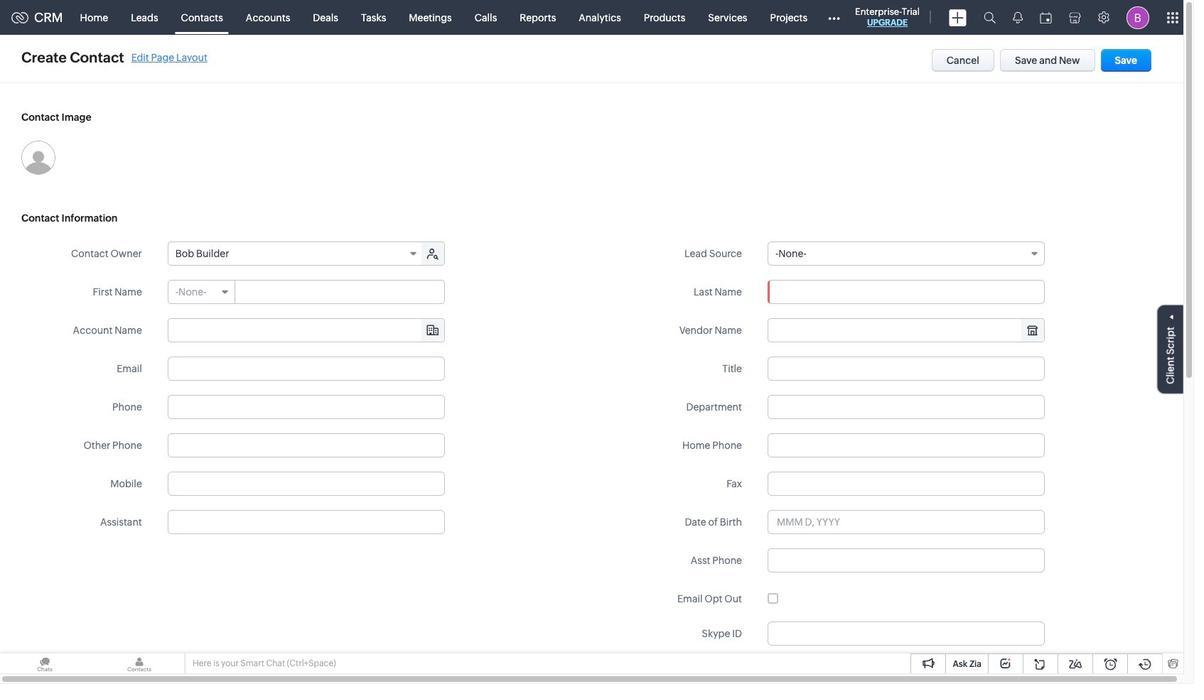 Task type: describe. For each thing, give the bounding box(es) containing it.
contacts image
[[95, 654, 184, 675]]

search image
[[984, 11, 996, 23]]

image image
[[21, 141, 55, 175]]

profile image
[[1127, 6, 1150, 29]]

signals image
[[1014, 11, 1024, 23]]

signals element
[[1005, 0, 1032, 35]]

chats image
[[0, 654, 90, 675]]

calendar image
[[1041, 12, 1053, 23]]



Task type: vqa. For each thing, say whether or not it's contained in the screenshot.
Calendar icon
yes



Task type: locate. For each thing, give the bounding box(es) containing it.
Other Modules field
[[819, 6, 850, 29]]

profile element
[[1119, 0, 1159, 34]]

create menu element
[[941, 0, 976, 34]]

create menu image
[[950, 9, 967, 26]]

None text field
[[168, 319, 444, 342], [768, 357, 1045, 381], [168, 395, 445, 420], [768, 434, 1045, 458], [168, 511, 445, 535], [768, 661, 1045, 685], [168, 319, 444, 342], [768, 357, 1045, 381], [168, 395, 445, 420], [768, 434, 1045, 458], [168, 511, 445, 535], [768, 661, 1045, 685]]

None text field
[[768, 280, 1045, 304], [236, 281, 444, 304], [168, 357, 445, 381], [768, 395, 1045, 420], [168, 434, 445, 458], [168, 472, 445, 496], [768, 472, 1045, 496], [768, 549, 1045, 573], [768, 622, 1045, 646], [768, 280, 1045, 304], [236, 281, 444, 304], [168, 357, 445, 381], [768, 395, 1045, 420], [168, 434, 445, 458], [168, 472, 445, 496], [768, 472, 1045, 496], [768, 549, 1045, 573], [768, 622, 1045, 646]]

logo image
[[11, 12, 28, 23]]

MMM D, YYYY text field
[[768, 511, 1045, 535]]

search element
[[976, 0, 1005, 35]]

None field
[[768, 242, 1045, 266], [168, 243, 423, 265], [168, 281, 235, 304], [168, 319, 444, 342], [769, 319, 1045, 342], [768, 242, 1045, 266], [168, 243, 423, 265], [168, 281, 235, 304], [168, 319, 444, 342], [769, 319, 1045, 342]]



